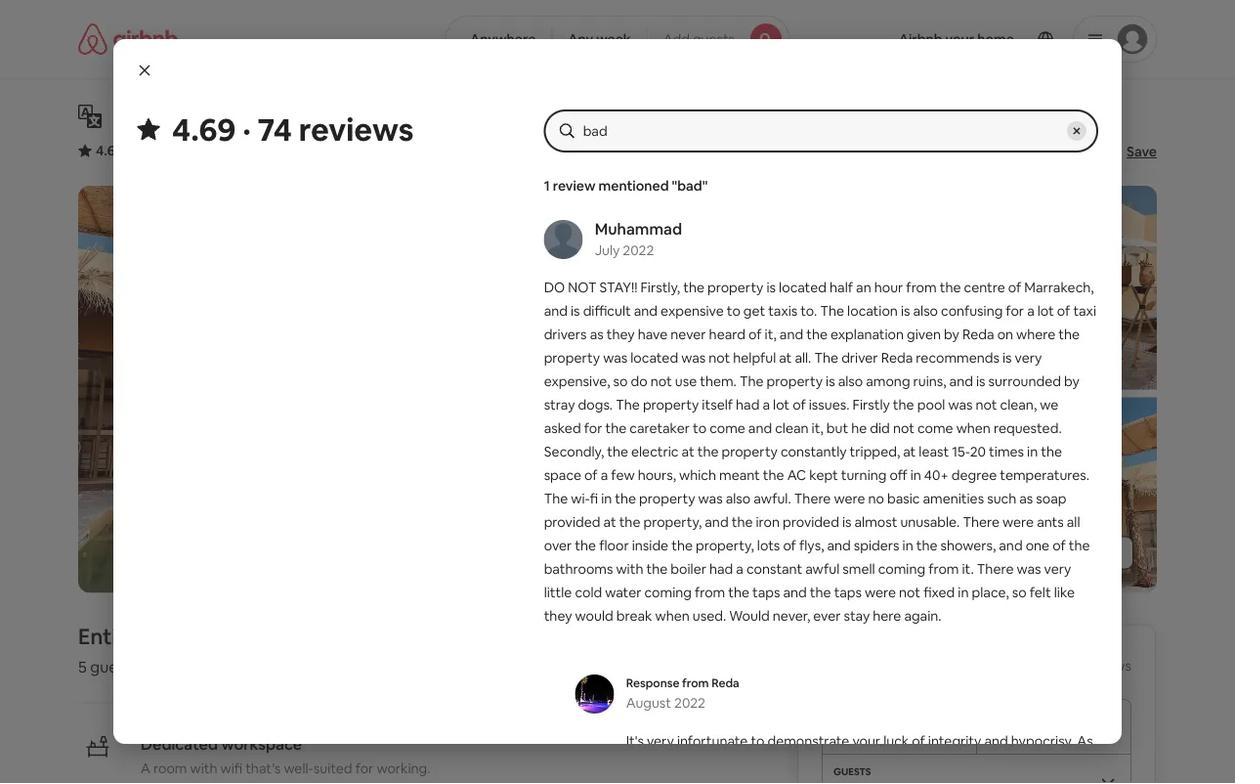 Task type: locate. For each thing, give the bounding box(es) containing it.
place,
[[972, 584, 1010, 601]]

1 horizontal spatial very
[[1015, 349, 1043, 367]]

lot up clean
[[773, 396, 790, 414]]

0 vertical spatial as
[[590, 326, 604, 343]]

0 horizontal spatial it,
[[765, 326, 777, 343]]

secondly,
[[544, 443, 604, 460]]

property down the hours,
[[640, 490, 696, 507]]

like
[[1055, 584, 1075, 601]]

constantly
[[781, 443, 847, 460]]

1 horizontal spatial taps
[[835, 584, 862, 601]]

a
[[1028, 302, 1035, 320], [763, 396, 770, 414], [601, 466, 608, 484], [736, 560, 744, 578]]

0 vertical spatial property,
[[644, 513, 702, 531]]

working.
[[377, 759, 431, 777]]

also down meant on the bottom right of page
[[726, 490, 751, 507]]

1 horizontal spatial as
[[756, 756, 770, 773]]

0 horizontal spatial by
[[944, 326, 960, 343]]

4.69 down automatically translated title: stunning bali marrakech pool villa image
[[96, 142, 123, 159]]

marrakech, inside do not stay!! firstly, the property is located half an hour from the centre of marrakech, and is difficult and expensive to get taxis to. the location is also confusing for a lot of taxi drivers as they have never heard of it, and the explanation given by reda on where the property was located was not helpful at all. the driver reda recommends is very expensive, so do not use them. the property is also among ruins, and is surrounded by stray dogs. the property itself had a lot of issues. firstly the pool was not clean, we asked for the caretaker to come and clean it, but he did not come when requested. secondly, the electric at the property constantly tripped, at least 15-20 times in the space of a few hours, which meant the ac kept turning off in 40+ degree temperatures. the wi-fi in the property was also awful. there were no basic amenities such as soap provided at the property, and the iron provided is almost unusable. there were ants all over the floor inside the property, lots of flys, and spiders in the showers, and one of the bathrooms with the boiler had a constant awful smell coming from it. there was very little cold water coming from the taps and the taps were not fixed in place, so felt like they would break when used. would never, ever stay here again.
[[1025, 279, 1095, 296]]

would
[[730, 607, 770, 625]]

not
[[709, 349, 731, 367], [651, 373, 672, 390], [976, 396, 998, 414], [893, 419, 915, 437], [900, 584, 921, 601], [903, 756, 924, 773]]

1 vertical spatial very
[[1045, 560, 1072, 578]]

guests
[[693, 30, 735, 48], [90, 657, 138, 677]]

at up which
[[682, 443, 695, 460]]

0 vertical spatial lot
[[1038, 302, 1055, 320]]

0 horizontal spatial when
[[656, 607, 690, 625]]

0 vertical spatial coming
[[879, 560, 926, 578]]

0 vertical spatial there
[[795, 490, 831, 507]]

0 horizontal spatial your
[[789, 779, 817, 783]]

2 horizontal spatial to
[[751, 732, 765, 750]]

reda image
[[576, 675, 615, 714]]

show all photos
[[1018, 544, 1118, 562]]

there down kept at the right bottom of the page
[[795, 490, 831, 507]]

show
[[1018, 544, 1053, 562]]

0 vertical spatial reda
[[963, 326, 995, 343]]

1 horizontal spatial guests
[[693, 30, 735, 48]]

2022 inside response from reda august 2022
[[675, 694, 706, 712]]

of down mentioned,
[[772, 779, 786, 783]]

0 vertical spatial for
[[1006, 302, 1025, 320]]

come down itself
[[710, 419, 746, 437]]

1 horizontal spatial reda
[[882, 349, 913, 367]]

coming down boiler on the bottom right of the page
[[645, 584, 692, 601]]

in down it.
[[958, 584, 969, 601]]

surrounded
[[989, 373, 1062, 390]]

from
[[907, 279, 937, 296], [929, 560, 960, 578], [695, 584, 726, 601], [682, 676, 709, 691]]

it's
[[626, 732, 644, 750]]

marrakech, down bali
[[220, 142, 292, 159]]

the
[[821, 302, 845, 320], [815, 349, 839, 367], [740, 373, 764, 390], [616, 396, 640, 414], [544, 490, 568, 507]]

review inside it's very infortunate to demonstrate your luck of integrity and hypocrisy. as everyone can notice as mentioned, we have not one negative comment or review mentioning one of your
[[626, 779, 668, 783]]

the down dogs.
[[606, 419, 627, 437]]

have
[[638, 326, 668, 343], [870, 756, 900, 773]]

also up given
[[914, 302, 939, 320]]

your left "luck"
[[853, 732, 881, 750]]

1 horizontal spatial it,
[[812, 419, 824, 437]]

0 vertical spatial all
[[1067, 513, 1081, 531]]

0 horizontal spatial reda
[[712, 676, 740, 691]]

0 horizontal spatial guests
[[90, 657, 138, 677]]

property, up boiler on the bottom right of the page
[[696, 537, 755, 554]]

0 vertical spatial so
[[614, 373, 628, 390]]

0 vertical spatial 74
[[258, 109, 292, 150]]

in down 'requested.'
[[1028, 443, 1038, 460]]

constant
[[747, 560, 803, 578]]

ever
[[814, 607, 841, 625]]

when left used.
[[656, 607, 690, 625]]

reda up among
[[882, 349, 913, 367]]

mentioning
[[671, 779, 743, 783]]

1 horizontal spatial ·
[[209, 142, 212, 162]]

stunning bali marrakech pool villa image 2 image
[[626, 186, 888, 389]]

room
[[153, 759, 187, 777]]

0 vertical spatial also
[[914, 302, 939, 320]]

2 vertical spatial one
[[746, 779, 770, 783]]

·
[[243, 109, 251, 150], [126, 142, 130, 159], [209, 142, 212, 162]]

so
[[614, 373, 628, 390], [1013, 584, 1027, 601]]

property
[[708, 279, 764, 296], [544, 349, 600, 367], [767, 373, 823, 390], [643, 396, 699, 414], [722, 443, 778, 460], [640, 490, 696, 507]]

hypocrisy.
[[1012, 732, 1075, 750]]

all
[[1067, 513, 1081, 531], [1056, 544, 1070, 562]]

1 vertical spatial marrakech,
[[1025, 279, 1095, 296]]

located up to.
[[779, 279, 827, 296]]

reda image
[[576, 675, 615, 714]]

0 horizontal spatial lot
[[773, 396, 790, 414]]

1 vertical spatial your
[[789, 779, 817, 783]]

the up few
[[607, 443, 629, 460]]

4.69
[[172, 109, 236, 150], [96, 142, 123, 159]]

by up the recommends
[[944, 326, 960, 343]]

2 vertical spatial as
[[756, 756, 770, 773]]

1 horizontal spatial we
[[1040, 396, 1059, 414]]

we down 11/12/2023
[[848, 756, 867, 773]]

photos
[[1073, 544, 1118, 562]]

fi
[[590, 490, 598, 507]]

0 horizontal spatial one
[[746, 779, 770, 783]]

the up would
[[729, 584, 750, 601]]

least
[[919, 443, 949, 460]]

asked
[[544, 419, 581, 437]]

the up the expensive
[[684, 279, 705, 296]]

when up '20'
[[957, 419, 991, 437]]

so left do
[[614, 373, 628, 390]]

reda inside response from reda august 2022
[[712, 676, 740, 691]]

1 horizontal spatial lot
[[1038, 302, 1055, 320]]

an
[[856, 279, 872, 296]]

automatically translated title: stunning bali marrakech pool villa image
[[78, 105, 102, 128]]

was down never at the right top
[[682, 349, 706, 367]]

2 horizontal spatial reda
[[963, 326, 995, 343]]

the up boiler on the bottom right of the page
[[672, 537, 693, 554]]

2 horizontal spatial very
[[1045, 560, 1072, 578]]

the down unusable.
[[917, 537, 938, 554]]

at up floor
[[604, 513, 617, 531]]

reda up the infortunate
[[712, 676, 740, 691]]

reda down confusing
[[963, 326, 995, 343]]

such
[[988, 490, 1017, 507]]

and down the taxis
[[780, 326, 804, 343]]

the down taxi
[[1059, 326, 1080, 343]]

1 vertical spatial as
[[1020, 490, 1034, 507]]

helpful
[[734, 349, 776, 367]]

as
[[1078, 732, 1094, 750]]

1 horizontal spatial so
[[1013, 584, 1027, 601]]

it,
[[765, 326, 777, 343], [812, 419, 824, 437]]

for inside dedicated workspace a room with wifi that's well-suited for working.
[[356, 759, 374, 777]]

as right notice
[[756, 756, 770, 773]]

and down firstly,
[[634, 302, 658, 320]]

was up expensive,
[[603, 349, 628, 367]]

as
[[590, 326, 604, 343], [1020, 490, 1034, 507], [756, 756, 770, 773]]

1 vertical spatial by
[[1065, 373, 1080, 390]]

4.69 for 4.69 · 74 reviews
[[172, 109, 236, 150]]

marrakech, up taxi
[[1025, 279, 1095, 296]]

and
[[544, 302, 568, 320], [634, 302, 658, 320], [780, 326, 804, 343], [950, 373, 974, 390], [749, 419, 772, 437], [705, 513, 729, 531], [828, 537, 851, 554], [999, 537, 1023, 554], [784, 584, 807, 601], [985, 732, 1009, 750]]

to down itself
[[693, 419, 707, 437]]

0 horizontal spatial taps
[[753, 584, 781, 601]]

not down "luck"
[[903, 756, 924, 773]]

in right fi at the bottom of page
[[601, 490, 612, 507]]

learn more about the host, reda. image
[[653, 624, 708, 679], [653, 624, 708, 679]]

0 horizontal spatial also
[[726, 490, 751, 507]]

taps up "stay"
[[835, 584, 862, 601]]

come up least
[[918, 419, 954, 437]]

when
[[957, 419, 991, 437], [656, 607, 690, 625]]

2 vertical spatial also
[[726, 490, 751, 507]]

0 horizontal spatial provided
[[544, 513, 601, 531]]

2 vertical spatial there
[[977, 560, 1014, 578]]

marrakech-
[[295, 142, 368, 159]]

2022
[[623, 241, 654, 259], [675, 694, 706, 712]]

in
[[1028, 443, 1038, 460], [911, 466, 922, 484], [601, 490, 612, 507], [903, 537, 914, 554], [958, 584, 969, 601]]

1 come from the left
[[710, 419, 746, 437]]

the down space
[[544, 490, 568, 507]]

issues.
[[809, 396, 850, 414]]

share button
[[1017, 135, 1092, 168]]

None search field
[[446, 16, 790, 63]]

also
[[914, 302, 939, 320], [839, 373, 863, 390], [726, 490, 751, 507]]

0 horizontal spatial reviews
[[299, 109, 414, 150]]

2022 inside "muhammad july 2022"
[[623, 241, 654, 259]]

use
[[675, 373, 697, 390]]

dedicated workspace a room with wifi that's well-suited for working.
[[141, 734, 431, 777]]

1 vertical spatial reviews
[[1084, 657, 1132, 674]]

1 vertical spatial all
[[1056, 544, 1070, 562]]

reviews
[[299, 109, 414, 150], [1084, 657, 1132, 674]]

for right suited
[[356, 759, 374, 777]]

0 horizontal spatial we
[[848, 756, 867, 773]]

were left "no"
[[834, 490, 866, 507]]

never,
[[773, 607, 811, 625]]

1 vertical spatial reda
[[882, 349, 913, 367]]

no
[[869, 490, 885, 507]]

· inside dialog
[[243, 109, 251, 150]]

there
[[795, 490, 831, 507], [963, 513, 1000, 531], [977, 560, 1014, 578]]

reviews inside dialog
[[299, 109, 414, 150]]

1 horizontal spatial marrakech,
[[1025, 279, 1095, 296]]

one inside do not stay!! firstly, the property is located half an hour from the centre of marrakech, and is difficult and expensive to get taxis to. the location is also confusing for a lot of taxi drivers as they have never heard of it, and the explanation given by reda on where the property was located was not helpful at all. the driver reda recommends is very expensive, so do not use them. the property is also among ruins, and is surrounded by stray dogs. the property itself had a lot of issues. firstly the pool was not clean, we asked for the caretaker to come and clean it, but he did not come when requested. secondly, the electric at the property constantly tripped, at least 15-20 times in the space of a few hours, which meant the ac kept turning off in 40+ degree temperatures. the wi-fi in the property was also awful. there were no basic amenities such as soap provided at the property, and the iron provided is almost unusable. there were ants all over the floor inside the property, lots of flys, and spiders in the showers, and one of the bathrooms with the boiler had a constant awful smell coming from it. there was very little cold water coming from the taps and the taps were not fixed in place, so felt like they would break when used. would never, ever stay here again.
[[1026, 537, 1050, 554]]

0 horizontal spatial 4.69
[[96, 142, 123, 159]]

not up again.
[[900, 584, 921, 601]]

the down to.
[[807, 326, 828, 343]]

any week
[[568, 30, 631, 48]]

from up used.
[[695, 584, 726, 601]]

fixed
[[924, 584, 955, 601]]

1 vertical spatial were
[[1003, 513, 1034, 531]]

save
[[1127, 143, 1158, 160]]

property up get
[[708, 279, 764, 296]]

0 vertical spatial guests
[[693, 30, 735, 48]]

0 horizontal spatial for
[[356, 759, 374, 777]]

1 vertical spatial review
[[626, 779, 668, 783]]

0 vertical spatial your
[[853, 732, 881, 750]]

off
[[890, 466, 908, 484]]

2 horizontal spatial one
[[1026, 537, 1050, 554]]

expensive
[[661, 302, 724, 320]]

all inside do not stay!! firstly, the property is located half an hour from the centre of marrakech, and is difficult and expensive to get taxis to. the location is also confusing for a lot of taxi drivers as they have never heard of it, and the explanation given by reda on where the property was located was not helpful at all. the driver reda recommends is very expensive, so do not use them. the property is also among ruins, and is surrounded by stray dogs. the property itself had a lot of issues. firstly the pool was not clean, we asked for the caretaker to come and clean it, but he did not come when requested. secondly, the electric at the property constantly tripped, at least 15-20 times in the space of a few hours, which meant the ac kept turning off in 40+ degree temperatures. the wi-fi in the property was also awful. there were no basic amenities such as soap provided at the property, and the iron provided is almost unusable. there were ants all over the floor inside the property, lots of flys, and spiders in the showers, and one of the bathrooms with the boiler had a constant awful smell coming from it. there was very little cold water coming from the taps and the taps were not fixed in place, so felt like they would break when used. would never, ever stay here again.
[[1067, 513, 1081, 531]]

1 horizontal spatial with
[[616, 560, 644, 578]]

is down not
[[571, 302, 580, 320]]

2 vertical spatial very
[[647, 732, 674, 750]]

0 vertical spatial we
[[1040, 396, 1059, 414]]

muhammad image
[[544, 220, 583, 259]]

0 horizontal spatial as
[[590, 326, 604, 343]]

stunning bali marrakech pool villa image 1 image
[[78, 186, 618, 593]]

property up expensive,
[[544, 349, 600, 367]]

74
[[258, 109, 292, 150], [1067, 657, 1081, 674]]

to left get
[[727, 302, 741, 320]]

0 horizontal spatial 2022
[[623, 241, 654, 259]]

given
[[907, 326, 941, 343]]

property up caretaker
[[643, 396, 699, 414]]

1 vertical spatial they
[[544, 607, 572, 625]]

they down difficult
[[607, 326, 635, 343]]

0 horizontal spatial so
[[614, 373, 628, 390]]

the right show
[[1069, 537, 1091, 554]]

1 horizontal spatial have
[[870, 756, 900, 773]]

the down do
[[616, 396, 640, 414]]

1 vertical spatial 2022
[[675, 694, 706, 712]]

1 provided from the left
[[544, 513, 601, 531]]

0 horizontal spatial to
[[693, 419, 707, 437]]

suited
[[314, 759, 353, 777]]

0 vertical spatial had
[[736, 396, 760, 414]]

it.
[[963, 560, 974, 578]]

1 vertical spatial we
[[848, 756, 867, 773]]

had right boiler on the bottom right of the page
[[710, 560, 733, 578]]

1 horizontal spatial when
[[957, 419, 991, 437]]

the left iron
[[732, 513, 753, 531]]

there up showers,
[[963, 513, 1000, 531]]

lot up where
[[1038, 302, 1055, 320]]

0 horizontal spatial with
[[190, 759, 218, 777]]

basic
[[888, 490, 920, 507]]

also down driver
[[839, 373, 863, 390]]

times
[[989, 443, 1025, 460]]

they
[[607, 326, 635, 343], [544, 607, 572, 625]]

1 vertical spatial also
[[839, 373, 863, 390]]

by right surrounded
[[1065, 373, 1080, 390]]

save button
[[1096, 135, 1165, 168]]

felt
[[1030, 584, 1052, 601]]

0 horizontal spatial come
[[710, 419, 746, 437]]

1 taps from the left
[[753, 584, 781, 601]]

were
[[834, 490, 866, 507], [1003, 513, 1034, 531], [865, 584, 897, 601]]

1 horizontal spatial located
[[779, 279, 827, 296]]

0 vertical spatial they
[[607, 326, 635, 343]]

0 horizontal spatial located
[[631, 349, 679, 367]]

here
[[873, 607, 902, 625]]

clean,
[[1001, 396, 1037, 414]]

showers,
[[941, 537, 996, 554]]

a left few
[[601, 466, 608, 484]]

0 horizontal spatial they
[[544, 607, 572, 625]]

is up issues.
[[826, 373, 836, 390]]

for down dogs.
[[584, 419, 603, 437]]

at left least
[[904, 443, 916, 460]]

1 vertical spatial coming
[[645, 584, 692, 601]]

2 vertical spatial for
[[356, 759, 374, 777]]

0 vertical spatial reviews
[[299, 109, 414, 150]]

one down integrity
[[927, 756, 951, 773]]

morocco
[[398, 142, 455, 159]]

with inside dedicated workspace a room with wifi that's well-suited for working.
[[190, 759, 218, 777]]

for up on
[[1006, 302, 1025, 320]]

of up clean
[[793, 396, 806, 414]]

0 horizontal spatial very
[[647, 732, 674, 750]]

0 vertical spatial when
[[957, 419, 991, 437]]

taps down constant
[[753, 584, 781, 601]]

were down such
[[1003, 513, 1034, 531]]

flys,
[[800, 537, 825, 554]]

4.69 inside 4.69 · 74 reviews dialog
[[172, 109, 236, 150]]

2022 down muhammad
[[623, 241, 654, 259]]

one down ants
[[1026, 537, 1050, 554]]

one down notice
[[746, 779, 770, 783]]

1 horizontal spatial had
[[736, 396, 760, 414]]

villa
[[142, 623, 181, 651]]

driver
[[842, 349, 879, 367]]

1 vertical spatial guests
[[90, 657, 138, 677]]

where
[[1017, 326, 1056, 343]]

very inside it's very infortunate to demonstrate your luck of integrity and hypocrisy. as everyone can notice as mentioned, we have not one negative comment or review mentioning one of your
[[647, 732, 674, 750]]

safi,
[[368, 142, 395, 159]]

come
[[710, 419, 746, 437], [918, 419, 954, 437]]

Search reviews, Press 'Enter' to search text field
[[583, 121, 1060, 141]]

review
[[553, 177, 596, 195], [626, 779, 668, 783]]



Task type: vqa. For each thing, say whether or not it's contained in the screenshot.
TRIP
no



Task type: describe. For each thing, give the bounding box(es) containing it.
· inside the · marrakech, marrakech-safi, morocco
[[209, 142, 212, 162]]

mentioned
[[599, 177, 669, 195]]

the right all.
[[815, 349, 839, 367]]

muhammad image
[[544, 220, 583, 259]]

the right to.
[[821, 302, 845, 320]]

or
[[1076, 756, 1090, 773]]

1 horizontal spatial they
[[607, 326, 635, 343]]

none search field containing anywhere
[[446, 16, 790, 63]]

ac
[[788, 466, 807, 484]]

and down do
[[544, 302, 568, 320]]

muhammad
[[595, 219, 682, 239]]

40+
[[925, 466, 949, 484]]

is down the recommends
[[977, 373, 986, 390]]

1
[[544, 177, 550, 195]]

integrity
[[929, 732, 982, 750]]

ants
[[1037, 513, 1064, 531]]

by reda
[[261, 623, 342, 651]]

1 vertical spatial so
[[1013, 584, 1027, 601]]

hour
[[875, 279, 904, 296]]

stunning bali marrakech pool villa image 4 image
[[896, 186, 1158, 389]]

2 vertical spatial were
[[865, 584, 897, 601]]

1 vertical spatial 74
[[1067, 657, 1081, 674]]

the down the inside
[[647, 560, 668, 578]]

on
[[998, 326, 1014, 343]]

unusable.
[[901, 513, 960, 531]]

1 horizontal spatial one
[[927, 756, 951, 773]]

itself
[[702, 396, 733, 414]]

of right "luck"
[[912, 732, 926, 750]]

profile element
[[814, 0, 1158, 78]]

anywhere
[[470, 30, 536, 48]]

the up bathrooms
[[575, 537, 596, 554]]

explanation
[[831, 326, 904, 343]]

have inside it's very infortunate to demonstrate your luck of integrity and hypocrisy. as everyone can notice as mentioned, we have not one negative comment or review mentioning one of your
[[870, 756, 900, 773]]

4.69 · 74 reviews dialog
[[113, 39, 1122, 783]]

clear search image
[[1072, 126, 1082, 136]]

mentioned,
[[773, 756, 845, 773]]

all.
[[795, 349, 812, 367]]

comment
[[1012, 756, 1073, 773]]

firstly,
[[641, 279, 681, 296]]

74 inside dialog
[[258, 109, 292, 150]]

a left constant
[[736, 560, 744, 578]]

pool
[[405, 100, 457, 132]]

expensive,
[[544, 373, 611, 390]]

notice
[[714, 756, 753, 773]]

taxi
[[1074, 302, 1097, 320]]

1 vertical spatial it,
[[812, 419, 824, 437]]

meant
[[720, 466, 760, 484]]

4.69 · 74 reviews
[[172, 109, 414, 150]]

the down few
[[615, 490, 637, 507]]

inside
[[632, 537, 669, 554]]

would
[[575, 607, 614, 625]]

the up floor
[[619, 513, 641, 531]]

is down on
[[1003, 349, 1012, 367]]

with inside do not stay!! firstly, the property is located half an hour from the centre of marrakech, and is difficult and expensive to get taxis to. the location is also confusing for a lot of taxi drivers as they have never heard of it, and the explanation given by reda on where the property was located was not helpful at all. the driver reda recommends is very expensive, so do not use them. the property is also among ruins, and is surrounded by stray dogs. the property itself had a lot of issues. firstly the pool was not clean, we asked for the caretaker to come and clean it, but he did not come when requested. secondly, the electric at the property constantly tripped, at least 15-20 times in the space of a few hours, which meant the ac kept turning off in 40+ degree temperatures. the wi-fi in the property was also awful. there were no basic amenities such as soap provided at the property, and the iron provided is almost unusable. there were ants all over the floor inside the property, lots of flys, and spiders in the showers, and one of the bathrooms with the boiler had a constant awful smell coming from it. there was very little cold water coming from the taps and the taps were not fixed in place, so felt like they would break when used. would never, ever stay here again.
[[616, 560, 644, 578]]

at left all.
[[779, 349, 792, 367]]

1 vertical spatial to
[[693, 419, 707, 437]]

and down which
[[705, 513, 729, 531]]

entire
[[78, 623, 138, 651]]

awful.
[[754, 490, 792, 507]]

demonstrate
[[768, 732, 850, 750]]

recommends
[[916, 349, 1000, 367]]

guests inside button
[[693, 30, 735, 48]]

add guests
[[664, 30, 735, 48]]

· for 4.69 · 74 reviews
[[243, 109, 251, 150]]

0 vertical spatial to
[[727, 302, 741, 320]]

do
[[544, 279, 565, 296]]

of right 'lots'
[[783, 537, 797, 554]]

1 horizontal spatial your
[[853, 732, 881, 750]]

the up confusing
[[940, 279, 961, 296]]

all inside button
[[1056, 544, 1070, 562]]

tripped,
[[850, 443, 901, 460]]

never
[[671, 326, 706, 343]]

half
[[830, 279, 854, 296]]

used.
[[693, 607, 727, 625]]

from right hour
[[907, 279, 937, 296]]

is down hour
[[901, 302, 911, 320]]

the left pool
[[893, 396, 915, 414]]

stunning bali marrakech pool villa image 5 image
[[896, 397, 1158, 593]]

location
[[848, 302, 898, 320]]

of up fi at the bottom of page
[[585, 466, 598, 484]]

water
[[605, 584, 642, 601]]

to inside it's very infortunate to demonstrate your luck of integrity and hypocrisy. as everyone can notice as mentioned, we have not one negative comment or review mentioning one of your
[[751, 732, 765, 750]]

and up never,
[[784, 584, 807, 601]]

1 vertical spatial lot
[[773, 396, 790, 414]]

have inside do not stay!! firstly, the property is located half an hour from the centre of marrakech, and is difficult and expensive to get taxis to. the location is also confusing for a lot of taxi drivers as they have never heard of it, and the explanation given by reda on where the property was located was not helpful at all. the driver reda recommends is very expensive, so do not use them. the property is also among ruins, and is surrounded by stray dogs. the property itself had a lot of issues. firstly the pool was not clean, we asked for the caretaker to come and clean it, but he did not come when requested. secondly, the electric at the property constantly tripped, at least 15-20 times in the space of a few hours, which meant the ac kept turning off in 40+ degree temperatures. the wi-fi in the property was also awful. there were no basic amenities such as soap provided at the property, and the iron provided is almost unusable. there were ants all over the floor inside the property, lots of flys, and spiders in the showers, and one of the bathrooms with the boiler had a constant awful smell coming from it. there was very little cold water coming from the taps and the taps were not fixed in place, so felt like they would break when used. would never, ever stay here again.
[[638, 326, 668, 343]]

74 reviews
[[1067, 657, 1132, 674]]

not right do
[[651, 373, 672, 390]]

response
[[626, 676, 680, 691]]

0 vertical spatial it,
[[765, 326, 777, 343]]

1 horizontal spatial also
[[839, 373, 863, 390]]

of right centre
[[1009, 279, 1022, 296]]

2 horizontal spatial as
[[1020, 490, 1034, 507]]

few
[[611, 466, 635, 484]]

was up 'felt'
[[1017, 560, 1042, 578]]

everyone
[[626, 756, 685, 773]]

stunning
[[113, 100, 220, 132]]

electric
[[632, 443, 679, 460]]

iron
[[756, 513, 780, 531]]

· marrakech, marrakech-safi, morocco
[[209, 142, 455, 162]]

it's very infortunate to demonstrate your luck of integrity and hypocrisy. as everyone can notice as mentioned, we have not one negative comment or review mentioning one of your
[[626, 732, 1094, 783]]

he
[[852, 419, 867, 437]]

do
[[631, 373, 648, 390]]

a down helpful
[[763, 396, 770, 414]]

from up fixed
[[929, 560, 960, 578]]

1 vertical spatial when
[[656, 607, 690, 625]]

0 horizontal spatial review
[[553, 177, 596, 195]]

and left clean
[[749, 419, 772, 437]]

2 horizontal spatial also
[[914, 302, 939, 320]]

the down helpful
[[740, 373, 764, 390]]

is up the taxis
[[767, 279, 776, 296]]

2 come from the left
[[918, 419, 954, 437]]

not right did
[[893, 419, 915, 437]]

infortunate
[[677, 732, 748, 750]]

"bad"
[[672, 177, 708, 195]]

1 vertical spatial located
[[631, 349, 679, 367]]

did
[[870, 419, 890, 437]]

is left the almost
[[843, 513, 852, 531]]

1 vertical spatial had
[[710, 560, 733, 578]]

share
[[1048, 143, 1084, 160]]

awful
[[806, 560, 840, 578]]

1 horizontal spatial by
[[1065, 373, 1080, 390]]

11/12/2023
[[834, 725, 902, 742]]

in right spiders
[[903, 537, 914, 554]]

of down ants
[[1053, 537, 1066, 554]]

and right "flys,"
[[828, 537, 851, 554]]

caretaker
[[630, 419, 690, 437]]

the down awful
[[810, 584, 832, 601]]

property up meant on the bottom right of page
[[722, 443, 778, 460]]

break
[[617, 607, 653, 625]]

not inside it's very infortunate to demonstrate your luck of integrity and hypocrisy. as everyone can notice as mentioned, we have not one negative comment or review mentioning one of your
[[903, 756, 924, 773]]

1 vertical spatial property,
[[696, 537, 755, 554]]

1 horizontal spatial coming
[[879, 560, 926, 578]]

we inside do not stay!! firstly, the property is located half an hour from the centre of marrakech, and is difficult and expensive to get taxis to. the location is also confusing for a lot of taxi drivers as they have never heard of it, and the explanation given by reda on where the property was located was not helpful at all. the driver reda recommends is very expensive, so do not use them. the property is also among ruins, and is surrounded by stray dogs. the property itself had a lot of issues. firstly the pool was not clean, we asked for the caretaker to come and clean it, but he did not come when requested. secondly, the electric at the property constantly tripped, at least 15-20 times in the space of a few hours, which meant the ac kept turning off in 40+ degree temperatures. the wi-fi in the property was also awful. there were no basic amenities such as soap provided at the property, and the iron provided is almost unusable. there were ants all over the floor inside the property, lots of flys, and spiders in the showers, and one of the bathrooms with the boiler had a constant awful smell coming from it. there was very little cold water coming from the taps and the taps were not fixed in place, so felt like they would break when used. would never, ever stay here again.
[[1040, 396, 1059, 414]]

20
[[971, 443, 987, 460]]

0 vertical spatial were
[[834, 490, 866, 507]]

stunning bali marrakech pool villa image 3 image
[[626, 397, 888, 593]]

from inside response from reda august 2022
[[682, 676, 709, 691]]

and right showers,
[[999, 537, 1023, 554]]

2 taps from the left
[[835, 584, 862, 601]]

add guests button
[[647, 16, 790, 63]]

was right pool
[[949, 396, 973, 414]]

· for 4.69 ·
[[126, 142, 130, 159]]

5
[[78, 657, 87, 677]]

the up temperatures.
[[1041, 443, 1063, 460]]

hosted
[[186, 623, 257, 651]]

muhammad july 2022
[[595, 219, 682, 259]]

not left 'clean,' at right
[[976, 396, 998, 414]]

of left taxi
[[1058, 302, 1071, 320]]

bali
[[226, 100, 267, 132]]

1 review mentioned "bad"
[[544, 177, 708, 195]]

degree
[[952, 466, 997, 484]]

4.69 ·
[[96, 142, 130, 159]]

not
[[568, 279, 597, 296]]

in right off
[[911, 466, 922, 484]]

little
[[544, 584, 572, 601]]

we inside it's very infortunate to demonstrate your luck of integrity and hypocrisy. as everyone can notice as mentioned, we have not one negative comment or review mentioning one of your
[[848, 756, 867, 773]]

stay
[[844, 607, 870, 625]]

a up where
[[1028, 302, 1035, 320]]

15-
[[952, 443, 971, 460]]

as inside it's very infortunate to demonstrate your luck of integrity and hypocrisy. as everyone can notice as mentioned, we have not one negative comment or review mentioning one of your
[[756, 756, 770, 773]]

1 vertical spatial there
[[963, 513, 1000, 531]]

11/22/2023
[[989, 725, 1059, 742]]

clean
[[775, 419, 809, 437]]

well-
[[284, 759, 314, 777]]

lots
[[758, 537, 780, 554]]

not up them.
[[709, 349, 731, 367]]

response from reda august 2022
[[626, 676, 740, 712]]

luck
[[884, 732, 909, 750]]

was down which
[[699, 490, 723, 507]]

marrakech, inside the · marrakech, marrakech-safi, morocco
[[220, 142, 292, 159]]

among
[[866, 373, 911, 390]]

requested.
[[994, 419, 1062, 437]]

and inside it's very infortunate to demonstrate your luck of integrity and hypocrisy. as everyone can notice as mentioned, we have not one negative comment or review mentioning one of your
[[985, 732, 1009, 750]]

temperatures.
[[1000, 466, 1090, 484]]

of up helpful
[[749, 326, 762, 343]]

guests inside the entire villa hosted by reda 5 guests
[[90, 657, 138, 677]]

1 vertical spatial for
[[584, 419, 603, 437]]

taxis
[[769, 302, 798, 320]]

the left ac
[[763, 466, 785, 484]]

smell
[[843, 560, 876, 578]]

4.69 for 4.69 ·
[[96, 142, 123, 159]]

any week button
[[552, 16, 648, 63]]

the up which
[[698, 443, 719, 460]]

property down all.
[[767, 373, 823, 390]]

hours,
[[638, 466, 677, 484]]

2 provided from the left
[[783, 513, 840, 531]]

0 vertical spatial by
[[944, 326, 960, 343]]

0 vertical spatial located
[[779, 279, 827, 296]]

0 vertical spatial very
[[1015, 349, 1043, 367]]

kept
[[810, 466, 839, 484]]

and down the recommends
[[950, 373, 974, 390]]



